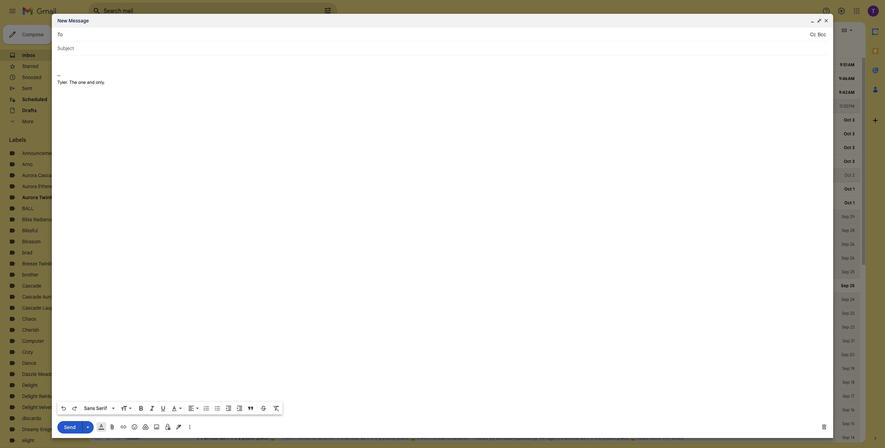Task type: vqa. For each thing, say whether or not it's contained in the screenshot.
2
yes



Task type: locate. For each thing, give the bounding box(es) containing it.
main content
[[89, 22, 866, 449]]

sep inside 'row'
[[842, 325, 849, 330]]

posted down reddit row
[[473, 435, 488, 442]]

oct 1 for first "oct 1" row from the bottom
[[844, 201, 855, 206]]

dance
[[22, 361, 36, 367]]

ago right '22h'
[[504, 394, 512, 400]]

aurora up ball link
[[22, 195, 38, 201]]

insert signature image
[[175, 424, 182, 431]]

meadow
[[38, 372, 57, 378]]

1 horizontal spatial almost
[[345, 435, 359, 442]]

oct 1 row up sep 28 "row"
[[89, 196, 860, 210]]

ago right 14h
[[547, 435, 556, 442]]

0 horizontal spatial woman
[[207, 408, 223, 414]]

Subject field
[[57, 45, 828, 52]]

1 oct 3 row from the top
[[89, 113, 860, 127]]

0 horizontal spatial ago
[[445, 408, 453, 414]]

sep inside row
[[842, 366, 850, 372]]

oct 1 for second "oct 1" row from the bottom
[[844, 187, 855, 192]]

bliss radiance
[[22, 217, 54, 223]]

it's
[[337, 435, 343, 442], [557, 435, 563, 442]]

1 vertical spatial ago
[[445, 408, 453, 414]]

2 if from the left
[[367, 435, 370, 442]]

brad link
[[22, 250, 32, 256]]

by down reddit row
[[490, 435, 495, 442]]

ethereal
[[38, 184, 56, 190]]

0 horizontal spatial if
[[226, 435, 229, 442]]

1 vertical spatial 1
[[853, 201, 855, 206]]

3 oct 3 row from the top
[[89, 141, 860, 155]]

2 maincharacter? from the left
[[529, 394, 564, 400]]

0 vertical spatial 26
[[850, 242, 855, 247]]

"one
[[194, 408, 206, 414]]

more left 1141
[[650, 435, 661, 442]]

23
[[850, 311, 855, 316]]

16
[[851, 408, 855, 413]]

a
[[208, 394, 211, 400], [320, 394, 323, 400], [525, 394, 528, 400], [238, 435, 241, 442], [379, 435, 381, 442], [598, 435, 601, 442]]

cozy link
[[22, 350, 33, 356]]

oct for second oct 3 row from the top
[[844, 131, 851, 137]]

r/iamthemaincharacter: up """ on the bottom left of page
[[242, 408, 295, 414]]

r/iamthemaincharacter: up remove formatting ‪(⌘\)‬ icon
[[254, 394, 307, 400]]

1 reddit from the top
[[125, 394, 139, 400]]

1 horizontal spatial one
[[455, 408, 464, 414]]

1 vertical spatial sep 26
[[842, 256, 855, 261]]

aurora down "arno" link
[[22, 173, 37, 179]]

9:46 am
[[839, 76, 855, 81]]

strikethrough ‪(⌘⇧x)‬ image
[[260, 406, 267, 412]]

0 horizontal spatial it's
[[337, 435, 343, 442]]

delight for delight velvet
[[22, 405, 38, 411]]

chaos link
[[22, 316, 36, 323]]

not important switch
[[115, 393, 122, 400], [115, 407, 122, 414], [115, 421, 122, 428], [115, 435, 122, 442]]

2 public from the left
[[382, 435, 396, 442]]

0 horizontal spatial one
[[297, 408, 306, 414]]

2 horizontal spatial public
[[602, 435, 616, 442]]

2 horizontal spatial woman
[[465, 408, 481, 414]]

4 oct 3 row from the top
[[89, 155, 860, 169]]

2 oct 1 from the top
[[844, 201, 855, 206]]

0 horizontal spatial place
[[257, 435, 268, 442]]

toggle split pane mode image
[[841, 27, 848, 34]]

search mail image
[[91, 5, 103, 17]]

labels navigation
[[0, 22, 89, 449]]

inbox
[[22, 52, 35, 58]]

one down the "is he a maincharacter?" - r/iamthemaincharacter: is he a maincharacter? r/iamthemaincharacter · posted by u/moreheadsmoreprices 22h ago is he a maincharacter? read more 1282 votes 203 comments hide r/iamthemaincharacter r/
[[455, 408, 464, 414]]

oct 1 row up sep 29 row
[[89, 183, 860, 196]]

twinkle down ethereal
[[39, 195, 57, 201]]

🙄 image
[[270, 436, 276, 442], [410, 436, 416, 442], [630, 436, 636, 442]]

None text field
[[66, 28, 810, 41]]

20
[[850, 353, 855, 358]]

cascade up ethereal
[[38, 173, 57, 179]]

2 not important switch from the top
[[115, 407, 122, 414]]

place
[[257, 435, 268, 442], [397, 435, 409, 442], [617, 435, 629, 442]]

cascade down cascade link
[[22, 294, 41, 300]]

2 vertical spatial r/iamthemaincharacter:
[[282, 435, 336, 442]]

indent more ‪(⌘])‬ image
[[236, 406, 243, 412]]

3 reddit from the top
[[125, 421, 139, 428]]

sans serif
[[84, 406, 107, 412]]

delight up discardo "link"
[[22, 405, 38, 411]]

sep 17
[[843, 394, 855, 399]]

reddit down insert emoji ‪(⌘⇧2)‬ 'image'
[[125, 435, 139, 442]]

1 26 from the top
[[850, 242, 855, 247]]

25
[[850, 270, 855, 275], [850, 284, 855, 289]]

2 🙄 image from the left
[[410, 436, 416, 442]]

"is he a maincharacter?" - r/iamthemaincharacter: is he a maincharacter? r/iamthemaincharacter · posted by u/moreheadsmoreprices 22h ago is he a maincharacter? read more 1282 votes 203 comments hide r/iamthemaincharacter r/
[[194, 394, 716, 400]]

0 vertical spatial 25
[[850, 270, 855, 275]]

u/massiveposterity
[[496, 435, 537, 442]]

one
[[78, 80, 86, 85]]

brother link
[[22, 272, 39, 278]]

cascade down brother
[[22, 283, 41, 289]]

1 down 2
[[853, 187, 855, 192]]

1 vertical spatial comments
[[552, 408, 576, 414]]

1 not important switch from the top
[[115, 393, 122, 400]]

1 horizontal spatial as
[[361, 435, 366, 442]]

reddit up insert emoji ‪(⌘⇧2)‬ 'image'
[[125, 408, 139, 414]]

1 one from the left
[[297, 408, 306, 414]]

underline ‪(⌘u)‬ image
[[160, 406, 167, 413]]

1 horizontal spatial comments
[[624, 394, 647, 400]]

cascade up chaos
[[22, 305, 41, 312]]

italic ‪(⌘i)‬ image
[[149, 406, 156, 412]]

0 horizontal spatial votes
[[530, 408, 542, 414]]

more left 1282
[[578, 394, 589, 400]]

oct
[[844, 118, 851, 123], [844, 131, 851, 137], [844, 145, 851, 150], [844, 159, 851, 164], [845, 173, 851, 178], [844, 187, 852, 192], [844, 201, 852, 206]]

enigma
[[40, 427, 56, 433]]

aurora for aurora twinkle
[[22, 195, 38, 201]]

3 he from the left
[[518, 394, 524, 400]]

more down drafts link
[[22, 119, 33, 125]]

sep 21
[[843, 339, 855, 344]]

3 if from the left
[[587, 435, 590, 442]]

1 vertical spatial hide
[[577, 408, 587, 414]]

2 horizontal spatial read
[[637, 435, 648, 442]]

sep 26 row
[[89, 238, 860, 252], [89, 252, 860, 266]]

oct 2
[[845, 173, 855, 178]]

the
[[69, 80, 77, 85]]

sep 18 row
[[89, 376, 860, 390]]

it's
[[371, 435, 377, 442], [591, 435, 597, 442]]

3
[[852, 118, 855, 123], [852, 131, 855, 137], [852, 145, 855, 150], [852, 159, 855, 164]]

2 vertical spatial delight
[[22, 405, 38, 411]]

sans serif option
[[83, 406, 111, 412]]

1
[[853, 187, 855, 192], [853, 201, 855, 206]]

2 horizontal spatial ago
[[547, 435, 556, 442]]

0 vertical spatial ago
[[504, 394, 512, 400]]

🙄 image left 1141
[[630, 436, 636, 442]]

settings image
[[837, 7, 846, 15]]

read down '22h'
[[495, 408, 506, 414]]

2 oct 3 from the top
[[844, 131, 855, 137]]

sep 26 row down sep 28 "row"
[[89, 252, 860, 266]]

one
[[297, 408, 306, 414], [455, 408, 464, 414]]

0 vertical spatial comments
[[624, 394, 647, 400]]

oct 1 up sep 29
[[844, 201, 855, 206]]

0 horizontal spatial as
[[220, 435, 225, 442]]

oct 1 down "oct 2"
[[844, 187, 855, 192]]

24
[[850, 297, 855, 303]]

3 not important switch from the top
[[115, 421, 122, 428]]

0 horizontal spatial read
[[495, 408, 506, 414]]

cc bcc
[[810, 31, 826, 38]]

3 delight from the top
[[22, 405, 38, 411]]

0 vertical spatial hide
[[649, 394, 659, 400]]

cascade for cascade aurora
[[22, 294, 41, 300]]

posted left "u/"
[[678, 408, 693, 414]]

elight link
[[22, 438, 34, 444]]

aurora for aurora cascade
[[22, 173, 37, 179]]

woman
[[207, 408, 223, 414], [307, 408, 323, 414], [465, 408, 481, 414]]

1 1 from the top
[[853, 187, 855, 192]]

send button
[[57, 422, 82, 434]]

11:33 pm
[[840, 104, 855, 109]]

sep 20 row
[[89, 349, 860, 362]]

read left 1141
[[637, 435, 648, 442]]

2 reddit from the top
[[125, 408, 139, 414]]

sep 25 row
[[89, 266, 860, 279], [89, 279, 860, 293]]

redo ‪(⌘y)‬ image
[[71, 406, 78, 412]]

1 horizontal spatial read
[[565, 394, 576, 400]]

0 vertical spatial sep 26
[[842, 242, 855, 247]]

by up u/shugazi
[[433, 394, 438, 400]]

2 sep 26 from the top
[[842, 256, 855, 261]]

one right remove formatting ‪(⌘\)‬ icon
[[297, 408, 306, 414]]

read more 1141 votes
[[636, 435, 684, 442]]

3 3 from the top
[[852, 145, 855, 150]]

1 horizontal spatial is
[[513, 394, 517, 400]]

breeze twinkle
[[22, 261, 55, 267]]

1 horizontal spatial woman
[[307, 408, 323, 414]]

2 horizontal spatial as
[[580, 435, 586, 442]]

more button
[[0, 116, 83, 127]]

0 vertical spatial r/iamthemaincharacter:
[[254, 394, 307, 400]]

twinkle for breeze twinkle
[[38, 261, 55, 267]]

🙄 image down u/shugazi
[[410, 436, 416, 442]]

1 delight from the top
[[22, 383, 38, 389]]

1 oct 3 from the top
[[844, 118, 855, 123]]

cascade aurora link
[[22, 294, 57, 300]]

1 🙄 image from the left
[[270, 436, 276, 442]]

row
[[89, 390, 860, 404], [89, 404, 860, 418], [89, 431, 860, 445]]

read left 1282
[[565, 394, 576, 400]]

150
[[543, 408, 551, 414]]

is
[[308, 394, 312, 400], [513, 394, 517, 400]]

scheduled link
[[22, 96, 47, 103]]

sep 26 row down sep 29 row
[[89, 238, 860, 252]]

2 horizontal spatial if
[[587, 435, 590, 442]]

maincharacter?
[[324, 394, 359, 400], [529, 394, 564, 400]]

sep inside "row"
[[842, 228, 849, 233]]

🙄 image down remove formatting ‪(⌘\)‬ icon
[[270, 436, 276, 442]]

2 it's from the left
[[591, 435, 597, 442]]

28
[[850, 228, 855, 233]]

0 horizontal spatial maincharacter?
[[324, 394, 359, 400]]

discardo
[[22, 416, 41, 422]]

2
[[852, 173, 855, 178]]

1 horizontal spatial votes
[[601, 394, 613, 400]]

aurora cascade link
[[22, 173, 57, 179]]

aurora up aurora twinkle link
[[22, 184, 37, 190]]

votes right 1141
[[671, 435, 684, 442]]

9:42 am
[[839, 90, 855, 95]]

2 one from the left
[[455, 408, 464, 414]]

posted
[[416, 394, 431, 400], [393, 408, 408, 414], [678, 408, 693, 414], [473, 435, 488, 442]]

1 vertical spatial 26
[[850, 256, 855, 261]]

1 horizontal spatial place
[[397, 435, 409, 442]]

reddit row
[[89, 418, 860, 431]]

undo ‪(⌘z)‬ image
[[60, 406, 67, 412]]

oct for 1st oct 3 row from the bottom
[[844, 159, 851, 164]]

2 it's from the left
[[557, 435, 563, 442]]

1 horizontal spatial hide
[[649, 394, 659, 400]]

delight
[[22, 383, 38, 389], [22, 394, 38, 400], [22, 405, 38, 411]]

2 horizontal spatial place
[[617, 435, 629, 442]]

2 horizontal spatial 🙄 image
[[630, 436, 636, 442]]

oct for second "oct 1" row from the bottom
[[844, 187, 852, 192]]

sep 28
[[842, 228, 855, 233]]

9:51 am
[[840, 62, 855, 67]]

0 horizontal spatial is
[[308, 394, 312, 400]]

1 up 29
[[853, 201, 855, 206]]

sent link
[[22, 85, 32, 92]]

0 vertical spatial delight
[[22, 383, 38, 389]]

posted left u/shugazi
[[393, 408, 408, 414]]

bold ‪(⌘b)‬ image
[[138, 406, 145, 412]]

2 horizontal spatial almost
[[565, 435, 579, 442]]

sep 25 row up sep 24 row
[[89, 266, 860, 279]]

1 oct 1 from the top
[[844, 187, 855, 192]]

3 row from the top
[[89, 431, 860, 445]]

bcc link
[[818, 30, 826, 39]]

ago right 7h
[[445, 408, 453, 414]]

serif
[[96, 406, 107, 412]]

show up reddit row
[[482, 408, 494, 414]]

sep 25 row up sep 23 row
[[89, 279, 860, 293]]

0 vertical spatial votes
[[601, 394, 613, 400]]

show up - r/iamthemaincharacter: it's almost as if it's a public place at bottom
[[324, 408, 336, 414]]

comments right 150
[[552, 408, 576, 414]]

0 vertical spatial sep 25
[[842, 270, 855, 275]]

2 woman from the left
[[307, 408, 323, 414]]

4 3 from the top
[[852, 159, 855, 164]]

1 horizontal spatial if
[[367, 435, 370, 442]]

0 vertical spatial 1
[[853, 187, 855, 192]]

votes left the 203
[[601, 394, 613, 400]]

sep 16
[[842, 408, 855, 413]]

insert photo image
[[153, 424, 160, 431]]

15
[[851, 422, 855, 427]]

1 horizontal spatial it's
[[557, 435, 563, 442]]

snoozed link
[[22, 74, 41, 81]]

1 vertical spatial delight
[[22, 394, 38, 400]]

2 vertical spatial read
[[637, 435, 648, 442]]

1 he from the left
[[201, 394, 207, 400]]

0 horizontal spatial it's
[[371, 435, 377, 442]]

labels heading
[[9, 137, 73, 144]]

4 oct 3 from the top
[[844, 159, 855, 164]]

hide
[[649, 394, 659, 400], [577, 408, 587, 414]]

0 vertical spatial twinkle
[[39, 195, 57, 201]]

comments right the 203
[[624, 394, 647, 400]]

2 sep 26 row from the top
[[89, 252, 860, 266]]

0 horizontal spatial almost
[[204, 435, 219, 442]]

0 horizontal spatial 🙄 image
[[270, 436, 276, 442]]

18
[[851, 380, 855, 386]]

blissful link
[[22, 228, 38, 234]]

11:33 pm row
[[89, 100, 860, 113]]

comments
[[624, 394, 647, 400], [552, 408, 576, 414]]

indent less ‪(⌘[)‬ image
[[225, 406, 232, 412]]

ago
[[504, 394, 512, 400], [445, 408, 453, 414], [547, 435, 556, 442]]

1 vertical spatial twinkle
[[38, 261, 55, 267]]

0 horizontal spatial public
[[242, 435, 255, 442]]

sep 21 row
[[89, 335, 860, 349]]

1 vertical spatial r/iamthemaincharacter:
[[242, 408, 295, 414]]

·
[[414, 394, 415, 400], [390, 408, 391, 414], [676, 408, 677, 414], [471, 435, 472, 442]]

sep inside reddit row
[[842, 422, 850, 427]]

0 horizontal spatial show
[[324, 408, 336, 414]]

29
[[850, 214, 855, 220]]

r/iamthemaincharacter:
[[254, 394, 307, 400], [242, 408, 295, 414], [282, 435, 336, 442]]

2 horizontal spatial he
[[518, 394, 524, 400]]

2 1 from the top
[[853, 201, 855, 206]]

reddit left insert files using drive image
[[125, 421, 139, 428]]

toggle confidential mode image
[[164, 424, 171, 431]]

1 sep 26 from the top
[[842, 242, 855, 247]]

r/iamthemaincharacter: right """ on the bottom left of page
[[282, 435, 336, 442]]

twinkle right the breeze
[[38, 261, 55, 267]]

oct 1 row
[[89, 183, 860, 196], [89, 196, 860, 210]]

3 public from the left
[[602, 435, 616, 442]]

to
[[57, 31, 63, 38]]

1 horizontal spatial it's
[[591, 435, 597, 442]]

reddit up the bold ‪(⌘b)‬ 'image'
[[125, 394, 139, 400]]

0 vertical spatial read
[[565, 394, 576, 400]]

None search field
[[89, 3, 337, 19]]

delight down dazzle
[[22, 383, 38, 389]]

cascade for cascade laughter
[[22, 305, 41, 312]]

0 vertical spatial oct 1
[[844, 187, 855, 192]]

2 3 from the top
[[852, 131, 855, 137]]

2 delight from the top
[[22, 394, 38, 400]]

1 horizontal spatial he
[[313, 394, 319, 400]]

9:42 am row
[[89, 86, 860, 100]]

computer
[[22, 338, 44, 345]]

votes left 150
[[530, 408, 542, 414]]

by left "u/"
[[695, 408, 700, 414]]

updates tab
[[176, 39, 263, 58]]

2 horizontal spatial votes
[[671, 435, 684, 442]]

4 not important switch from the top
[[115, 435, 122, 442]]

26
[[850, 242, 855, 247], [850, 256, 855, 261]]

1 horizontal spatial show
[[482, 408, 494, 414]]

u/
[[701, 408, 705, 414]]

1 vertical spatial sep 25
[[841, 284, 855, 289]]

3 oct 3 from the top
[[844, 145, 855, 150]]

delight down delight link
[[22, 394, 38, 400]]

4 reddit from the top
[[125, 435, 139, 442]]

1 horizontal spatial public
[[382, 435, 396, 442]]

by
[[433, 394, 438, 400], [409, 408, 414, 414], [695, 408, 700, 414], [490, 435, 495, 442]]

tab list
[[866, 22, 885, 424], [89, 39, 866, 58]]

-
[[57, 73, 59, 78], [59, 73, 60, 78], [250, 394, 252, 400], [239, 408, 241, 414], [279, 435, 281, 442]]

1 horizontal spatial maincharacter?
[[529, 394, 564, 400]]

0 horizontal spatial he
[[201, 394, 207, 400]]

1 horizontal spatial 🙄 image
[[410, 436, 416, 442]]

1 vertical spatial oct 1
[[844, 201, 855, 206]]

oct 3 row
[[89, 113, 860, 127], [89, 127, 860, 141], [89, 141, 860, 155], [89, 155, 860, 169]]

if
[[226, 435, 229, 442], [367, 435, 370, 442], [587, 435, 590, 442]]

2 vertical spatial ago
[[547, 435, 556, 442]]

laughter
[[43, 305, 62, 312]]

3 🙄 image from the left
[[630, 436, 636, 442]]



Task type: describe. For each thing, give the bounding box(es) containing it.
new message dialog
[[52, 14, 833, 439]]

chaos
[[22, 316, 36, 323]]

bulleted list ‪(⌘⇧8)‬ image
[[214, 406, 221, 412]]

tab list up 9:46 am row
[[89, 39, 866, 58]]

1 vertical spatial 25
[[850, 284, 855, 289]]

1 show from the left
[[324, 408, 336, 414]]

1 woman from the left
[[207, 408, 223, 414]]

1 is from the left
[[308, 394, 312, 400]]

send
[[64, 425, 76, 431]]

1 as from the left
[[220, 435, 225, 442]]

1 it's from the left
[[371, 435, 377, 442]]

aurora for aurora ethereal
[[22, 184, 37, 190]]

aurora twinkle link
[[22, 195, 57, 201]]

dazzle meadow link
[[22, 372, 57, 378]]

oct for fourth oct 3 row from the bottom
[[844, 118, 851, 123]]

0 horizontal spatial hide
[[577, 408, 587, 414]]

scheduled
[[22, 96, 47, 103]]

sep 24
[[842, 297, 855, 303]]

aurora cascade
[[22, 173, 57, 179]]

more inside button
[[22, 119, 33, 125]]

main menu image
[[8, 7, 17, 15]]

not important switch for "it's almost as if it's a public place
[[115, 435, 122, 442]]

tab list right 29
[[866, 22, 885, 424]]

brother
[[22, 272, 39, 278]]

older image
[[827, 27, 834, 34]]

insert files using drive image
[[142, 424, 149, 431]]

brad
[[22, 250, 32, 256]]

main content containing reddit
[[89, 22, 866, 449]]

remove formatting ‪(⌘\)‬ image
[[273, 406, 280, 412]]

attach files image
[[109, 424, 116, 431]]

9:51 am row
[[89, 58, 860, 72]]

delight link
[[22, 383, 38, 389]]

not important switch inside reddit row
[[115, 421, 122, 428]]

2 show from the left
[[482, 408, 494, 414]]

new message
[[57, 18, 89, 24]]

cozy
[[22, 350, 33, 356]]

refresh image
[[115, 27, 122, 34]]

1 oct 1 row from the top
[[89, 183, 860, 196]]

1 for second "oct 1" row from the bottom
[[853, 187, 855, 192]]

cherish link
[[22, 327, 39, 334]]

19
[[851, 366, 855, 372]]

2 he from the left
[[313, 394, 319, 400]]

3 as from the left
[[580, 435, 586, 442]]

1 almost from the left
[[204, 435, 219, 442]]

labels
[[9, 137, 26, 144]]

ball link
[[22, 206, 34, 212]]

cascade aurora
[[22, 294, 57, 300]]

dreamy enigma link
[[22, 427, 56, 433]]

cascade link
[[22, 283, 41, 289]]

quote ‪(⌘⇧9)‬ image
[[247, 406, 254, 412]]

2 as from the left
[[361, 435, 366, 442]]

1 place from the left
[[257, 435, 268, 442]]

dreamy enigma
[[22, 427, 56, 433]]

101
[[73, 53, 79, 58]]

sep 18
[[843, 380, 855, 386]]

more left 1814
[[507, 408, 518, 414]]

sep 19
[[842, 366, 855, 372]]

sep 24 row
[[89, 293, 860, 307]]

2 place from the left
[[397, 435, 409, 442]]

compose button
[[3, 25, 52, 44]]

pop out image
[[817, 18, 822, 24]]

primary tab
[[89, 39, 175, 58]]

22
[[850, 325, 855, 330]]

3 woman from the left
[[465, 408, 481, 414]]

reddit inside row
[[125, 421, 139, 428]]

2 row from the top
[[89, 404, 860, 418]]

delight velvet
[[22, 405, 52, 411]]

cascade for cascade link
[[22, 283, 41, 289]]

insert emoji ‪(⌘⇧2)‬ image
[[131, 424, 138, 431]]

sep 22 row
[[89, 321, 860, 335]]

sep 29 row
[[89, 210, 860, 224]]

discardo link
[[22, 416, 41, 422]]

1282
[[590, 394, 600, 400]]

formatting options toolbar
[[57, 403, 282, 415]]

2 vertical spatial votes
[[671, 435, 684, 442]]

u/shugazi
[[416, 408, 437, 414]]

"one woman show" - r/iamthemaincharacter: one woman show r/iamthemaincharacter · posted by u/shugazi 7h ago one woman show read more 1814 votes 150 comments hide r/iamthemaincharacter r/floridagators · posted by u/
[[194, 408, 705, 414]]

bliss radiance link
[[22, 217, 54, 223]]

dreamy
[[22, 427, 39, 433]]

reddit for "is he a maincharacter?"
[[125, 394, 139, 400]]

1141
[[662, 435, 670, 442]]

22h
[[495, 394, 502, 400]]

delight for delight link
[[22, 383, 38, 389]]

numbered list ‪(⌘⇧7)‬ image
[[203, 406, 210, 412]]

1 horizontal spatial ago
[[504, 394, 512, 400]]

1 3 from the top
[[852, 118, 855, 123]]

inbox link
[[22, 52, 35, 58]]

delight for delight rainbow
[[22, 394, 38, 400]]

reddit for "one woman show"
[[125, 408, 139, 414]]

oct 3 for 1st oct 3 row from the bottom
[[844, 159, 855, 164]]

advanced search options image
[[321, 4, 335, 18]]

blossom
[[22, 239, 41, 245]]

elight
[[22, 438, 34, 444]]

-- tyler. the one and only.
[[57, 73, 105, 85]]

blossom link
[[22, 239, 41, 245]]

sep 14
[[842, 436, 855, 441]]

aurora ethereal link
[[22, 184, 56, 190]]

3 place from the left
[[617, 435, 629, 442]]

cc
[[810, 31, 816, 38]]

sep 15
[[842, 422, 855, 427]]

oct for first "oct 1" row from the bottom
[[844, 201, 852, 206]]

gmail image
[[22, 4, 60, 18]]

to link
[[57, 31, 63, 38]]

- r/iamthemaincharacter: it's almost as if it's a public place
[[278, 435, 410, 442]]

maincharacter?"
[[212, 394, 249, 400]]

aurora ethereal
[[22, 184, 56, 190]]

by left u/shugazi
[[409, 408, 414, 414]]

sep 23 row
[[89, 307, 860, 321]]

1 vertical spatial read
[[495, 408, 506, 414]]

1 it's from the left
[[337, 435, 343, 442]]

17
[[851, 394, 855, 399]]

drafts
[[22, 108, 37, 114]]

sep inside row
[[843, 339, 850, 344]]

delight velvet link
[[22, 405, 52, 411]]

oct for oct 2 row
[[845, 173, 851, 178]]

oct 2 row
[[89, 169, 860, 183]]

14
[[851, 436, 855, 441]]

dance link
[[22, 361, 36, 367]]

1 vertical spatial votes
[[530, 408, 542, 414]]

sep 19 row
[[89, 362, 860, 376]]

oct 3 for second oct 3 row from the top
[[844, 131, 855, 137]]

1 for first "oct 1" row from the bottom
[[853, 201, 855, 206]]

1 if from the left
[[226, 435, 229, 442]]

1 row from the top
[[89, 390, 860, 404]]

oct 3 for 3rd oct 3 row from the top of the page
[[844, 145, 855, 150]]

21
[[851, 339, 855, 344]]

3 almost from the left
[[565, 435, 579, 442]]

snoozed
[[22, 74, 41, 81]]

aurora up laughter
[[42, 294, 57, 300]]

message
[[69, 18, 89, 24]]

r/floridagators
[[642, 408, 675, 414]]

cherish
[[22, 327, 39, 334]]

delight rainbow link
[[22, 394, 58, 400]]

more send options image
[[84, 424, 91, 431]]

"it's almost as if it's a public place
[[194, 435, 270, 442]]

14h
[[539, 435, 546, 442]]

radiance
[[33, 217, 54, 223]]

insert link ‪(⌘k)‬ image
[[120, 424, 127, 431]]

more options image
[[188, 424, 192, 431]]

r/iamthemaincharacter · posted by u/massiveposterity 14h ago it's almost as if it's a public place
[[416, 435, 630, 442]]

minimize image
[[810, 18, 815, 24]]

tyler.
[[57, 80, 68, 85]]

announcement link
[[22, 150, 56, 157]]

1 sep 25 row from the top
[[89, 266, 860, 279]]

"
[[276, 435, 278, 442]]

rainbow
[[39, 394, 58, 400]]

ball
[[22, 206, 34, 212]]

oct 3 for fourth oct 3 row from the bottom
[[844, 118, 855, 123]]

sep 25 for 2nd sep 25 row from the bottom of the page
[[842, 270, 855, 275]]

Message Body text field
[[57, 59, 828, 401]]

sep 23
[[842, 311, 855, 316]]

2 sep 25 row from the top
[[89, 279, 860, 293]]

reddit for "it's almost as if it's a public place
[[125, 435, 139, 442]]

1814
[[520, 408, 529, 414]]

posted up u/shugazi
[[416, 394, 431, 400]]

1 public from the left
[[242, 435, 255, 442]]

0 horizontal spatial comments
[[552, 408, 576, 414]]

cascade laughter
[[22, 305, 62, 312]]

not important switch for "one woman show"
[[115, 407, 122, 414]]

sep 25 for first sep 25 row from the bottom
[[841, 284, 855, 289]]

sep 22
[[842, 325, 855, 330]]

1 maincharacter? from the left
[[324, 394, 359, 400]]

oct for 3rd oct 3 row from the top of the page
[[844, 145, 851, 150]]

new
[[57, 18, 67, 24]]

not important switch for "is he a maincharacter?"
[[115, 393, 122, 400]]

discard draft ‪(⌘⇧d)‬ image
[[821, 424, 828, 431]]

dazzle meadow
[[22, 372, 57, 378]]

starred link
[[22, 63, 38, 69]]

203
[[614, 394, 623, 400]]

twinkle for aurora twinkle
[[39, 195, 57, 201]]

9:46 am row
[[89, 72, 860, 86]]

starred
[[22, 63, 38, 69]]

2 is from the left
[[513, 394, 517, 400]]

2 oct 1 row from the top
[[89, 196, 860, 210]]

sep 28 row
[[89, 224, 860, 238]]

2 almost from the left
[[345, 435, 359, 442]]

close image
[[824, 18, 829, 24]]

2 oct 3 row from the top
[[89, 127, 860, 141]]

1 sep 26 row from the top
[[89, 238, 860, 252]]

2 26 from the top
[[850, 256, 855, 261]]

computer link
[[22, 338, 44, 345]]

breeze
[[22, 261, 37, 267]]

compose
[[22, 31, 44, 38]]



